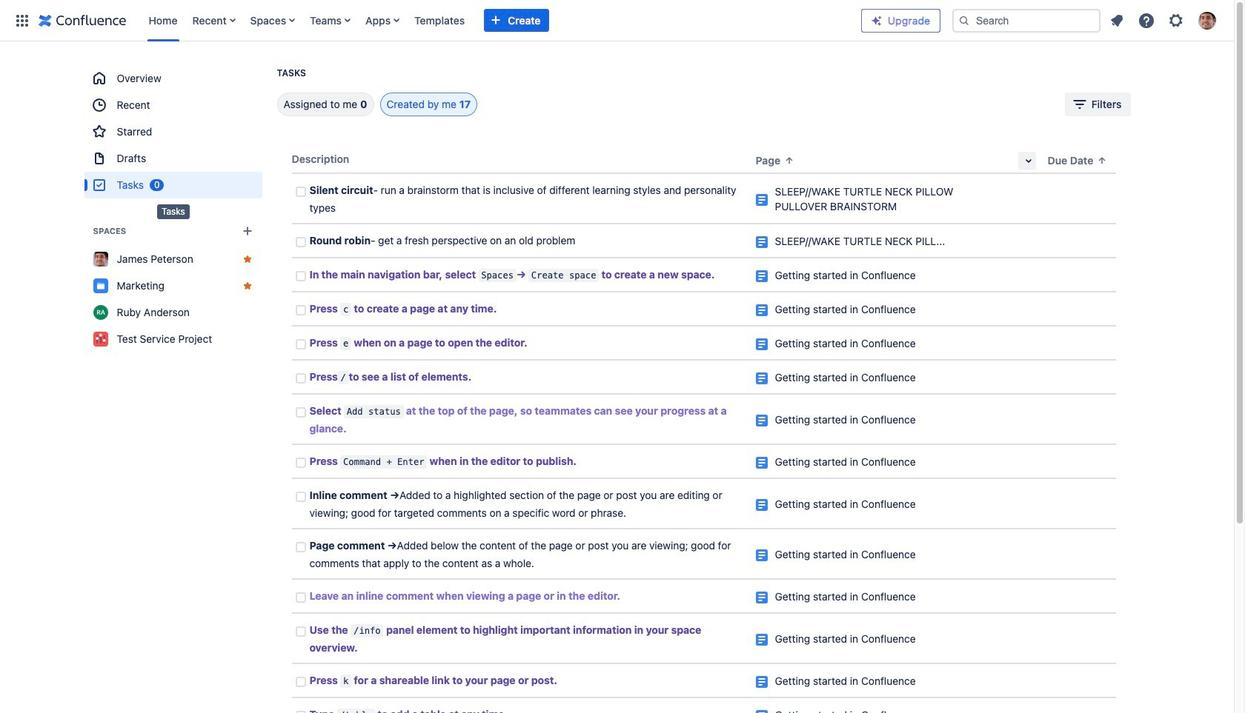 Task type: describe. For each thing, give the bounding box(es) containing it.
create a space image
[[238, 222, 256, 240]]

3 page title icon image from the top
[[756, 271, 768, 282]]

list for appswitcher icon
[[141, 0, 861, 41]]

help icon image
[[1138, 11, 1156, 29]]

2 unstar this space image from the top
[[241, 280, 253, 292]]

8 page title icon image from the top
[[756, 457, 768, 469]]

6 page title icon image from the top
[[756, 373, 768, 385]]

12 page title icon image from the top
[[756, 634, 768, 646]]

5 page title icon image from the top
[[756, 339, 768, 351]]

2 page title icon image from the top
[[756, 236, 768, 248]]

ascending sorting icon page image
[[784, 155, 795, 167]]

11 page title icon image from the top
[[756, 592, 768, 604]]

4 page title icon image from the top
[[756, 305, 768, 317]]

9 page title icon image from the top
[[756, 500, 768, 511]]

10 page title icon image from the top
[[756, 550, 768, 562]]

1 page title icon image from the top
[[756, 194, 768, 206]]

13 page title icon image from the top
[[756, 677, 768, 689]]

14 page title icon image from the top
[[756, 711, 768, 714]]



Task type: locate. For each thing, give the bounding box(es) containing it.
appswitcher icon image
[[13, 11, 31, 29]]

confluence image
[[39, 11, 126, 29], [39, 11, 126, 29]]

global element
[[9, 0, 861, 41]]

1 horizontal spatial list
[[1104, 7, 1225, 34]]

your profile and preferences image
[[1199, 11, 1216, 29]]

0 horizontal spatial list
[[141, 0, 861, 41]]

1 vertical spatial unstar this space image
[[241, 280, 253, 292]]

0 vertical spatial unstar this space image
[[241, 254, 253, 265]]

7 page title icon image from the top
[[756, 415, 768, 427]]

list for premium icon
[[1104, 7, 1225, 34]]

banner
[[0, 0, 1234, 42]]

group
[[84, 65, 262, 199]]

1 unstar this space image from the top
[[241, 254, 253, 265]]

unstar this space image
[[241, 254, 253, 265], [241, 280, 253, 292]]

None search field
[[952, 9, 1101, 32]]

Search field
[[952, 9, 1101, 32]]

notification icon image
[[1108, 11, 1126, 29]]

premium image
[[871, 14, 883, 26]]

tab list
[[259, 93, 477, 116]]

list
[[141, 0, 861, 41], [1104, 7, 1225, 34]]

ascending sorting icon date image
[[1097, 155, 1108, 167]]

page title icon image
[[756, 194, 768, 206], [756, 236, 768, 248], [756, 271, 768, 282], [756, 305, 768, 317], [756, 339, 768, 351], [756, 373, 768, 385], [756, 415, 768, 427], [756, 457, 768, 469], [756, 500, 768, 511], [756, 550, 768, 562], [756, 592, 768, 604], [756, 634, 768, 646], [756, 677, 768, 689], [756, 711, 768, 714]]

search image
[[958, 14, 970, 26]]

settings icon image
[[1167, 11, 1185, 29]]



Task type: vqa. For each thing, say whether or not it's contained in the screenshot.
list to the right
yes



